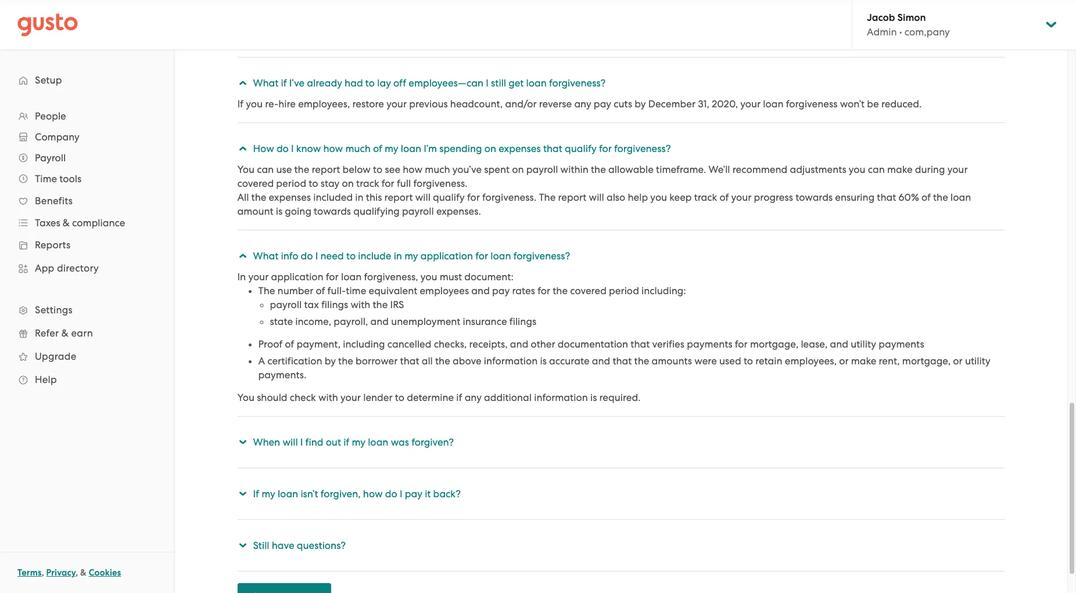Task type: locate. For each thing, give the bounding box(es) containing it.
i left it
[[400, 489, 402, 500]]

1 horizontal spatial payments
[[879, 339, 924, 350]]

can left use at the top left of the page
[[257, 164, 274, 175]]

1 vertical spatial &
[[61, 328, 69, 339]]

people button
[[12, 106, 162, 127]]

is inside you can use the report below to see how much you've spent on payroll within the allowable timeframe. we'll recommend adjustments you can make during your covered period to stay on track for full forgiveness. all the expenses included in this report will qualify for forgiveness. the report will also help you keep track of your progress towards ensuring that 60% of the loan amount is going towards qualifying payroll expenses.
[[276, 206, 282, 217]]

,
[[42, 568, 44, 579], [76, 568, 78, 579]]

the
[[539, 192, 556, 203], [258, 285, 275, 297]]

1 what from the top
[[253, 77, 278, 89]]

for inside the number of full-time equivalent employees and pay rates for the covered period including: payroll tax filings with the irs state income, payroll, and unemployment insurance filings
[[538, 285, 550, 297]]

full
[[397, 178, 411, 189]]

0 vertical spatial utility
[[851, 339, 876, 350]]

loan right "get"
[[526, 77, 547, 89]]

additional
[[484, 392, 532, 404]]

2 what from the top
[[253, 250, 278, 262]]

arrow right image
[[235, 144, 249, 154], [235, 251, 249, 261]]

pay down document:
[[492, 285, 510, 297]]

0 horizontal spatial in
[[355, 192, 364, 203]]

on up spent
[[484, 143, 496, 155]]

1 vertical spatial application
[[271, 271, 323, 283]]

1 vertical spatial in
[[394, 250, 402, 262]]

2 vertical spatial how
[[363, 489, 383, 500]]

1 horizontal spatial ,
[[76, 568, 78, 579]]

you right help
[[650, 192, 667, 203]]

period down what info do i need to include in my application for loan forgiveness? tab
[[609, 285, 639, 297]]

to inside tab
[[346, 250, 356, 262]]

arrow right image for how do i know how much of my loan i'm spending on expenses that qualify for forgiveness?
[[235, 144, 249, 154]]

will
[[415, 192, 430, 203], [589, 192, 604, 203], [283, 437, 298, 449]]

2 vertical spatial on
[[342, 178, 354, 189]]

were
[[695, 356, 717, 367]]

pay inside tab
[[405, 489, 422, 500]]

0 horizontal spatial pay
[[405, 489, 422, 500]]

make up the "60%"
[[887, 164, 913, 175]]

1 vertical spatial employees,
[[785, 356, 837, 367]]

any left "additional"
[[465, 392, 482, 404]]

forgiveness. down the you've
[[413, 178, 468, 189]]

1 horizontal spatial employees,
[[785, 356, 837, 367]]

you left should
[[237, 392, 254, 404]]

0 vertical spatial arrow right image
[[235, 144, 249, 154]]

december
[[648, 98, 696, 110]]

1 horizontal spatial period
[[609, 285, 639, 297]]

0 vertical spatial covered
[[237, 178, 274, 189]]

1 vertical spatial you
[[237, 392, 254, 404]]

towards down included
[[314, 206, 351, 217]]

any right reverse
[[574, 98, 591, 110]]

in
[[355, 192, 364, 203], [394, 250, 402, 262]]

how do i know how much of my loan i'm spending on expenses that qualify for forgiveness?
[[253, 143, 671, 155]]

1 vertical spatial forgiveness.
[[482, 192, 536, 203]]

payments.
[[258, 370, 306, 381]]

arrow right image up in at the top
[[235, 251, 249, 261]]

list containing payroll tax filings with the irs
[[258, 298, 1004, 329]]

payroll down number
[[270, 299, 302, 311]]

2 vertical spatial forgiveness?
[[514, 250, 570, 262]]

still
[[253, 540, 269, 552]]

1 horizontal spatial report
[[384, 192, 413, 203]]

if my loan isn't forgiven, how do i pay it back? tab
[[235, 481, 1004, 508]]

will left also
[[589, 192, 604, 203]]

loan left isn't
[[278, 489, 298, 500]]

much
[[345, 143, 371, 155], [425, 164, 450, 175]]

what left info
[[253, 250, 278, 262]]

0 vertical spatial information
[[484, 356, 538, 367]]

2 horizontal spatial payroll
[[526, 164, 558, 175]]

arrow right image inside how do i know how much of my loan i'm spending on expenses that qualify for forgiveness? tab
[[235, 144, 249, 154]]

if left re-
[[237, 98, 243, 110]]

1 horizontal spatial expenses
[[499, 143, 541, 155]]

do
[[277, 143, 289, 155], [301, 250, 313, 262], [385, 489, 397, 500]]

0 horizontal spatial do
[[277, 143, 289, 155]]

1 horizontal spatial is
[[540, 356, 547, 367]]

what for what info do i need to include in my application for loan forgiveness?
[[253, 250, 278, 262]]

0 horizontal spatial is
[[276, 206, 282, 217]]

2 vertical spatial pay
[[405, 489, 422, 500]]

0 vertical spatial if
[[281, 77, 287, 89]]

1 horizontal spatial utility
[[965, 356, 991, 367]]

, left cookies
[[76, 568, 78, 579]]

if left i've
[[281, 77, 287, 89]]

payment,
[[297, 339, 341, 350]]

0 vertical spatial much
[[345, 143, 371, 155]]

1 vertical spatial utility
[[965, 356, 991, 367]]

2 vertical spatial is
[[590, 392, 597, 404]]

0 vertical spatial the
[[539, 192, 556, 203]]

& for earn
[[61, 328, 69, 339]]

0 vertical spatial what
[[253, 77, 278, 89]]

& inside taxes & compliance dropdown button
[[63, 217, 70, 229]]

people
[[35, 110, 66, 122]]

qualify up within at the top right of page
[[565, 143, 597, 155]]

track
[[356, 178, 379, 189], [694, 192, 717, 203]]

1 vertical spatial do
[[301, 250, 313, 262]]

, left privacy link
[[42, 568, 44, 579]]

forgiveness? up rates
[[514, 250, 570, 262]]

mortgage, right 'rent,' at the bottom of the page
[[902, 356, 951, 367]]

0 vertical spatial is
[[276, 206, 282, 217]]

arrow right image
[[235, 78, 249, 88], [235, 438, 249, 448], [235, 490, 249, 499], [235, 541, 249, 551]]

list for the number of full-time equivalent employees and pay rates for the covered period including:
[[258, 298, 1004, 329]]

information
[[484, 356, 538, 367], [534, 392, 588, 404]]

list inside list
[[258, 298, 1004, 329]]

and
[[471, 285, 490, 297], [370, 316, 389, 328], [510, 339, 528, 350], [830, 339, 848, 350], [592, 356, 610, 367]]

1 , from the left
[[42, 568, 44, 579]]

with down time
[[351, 299, 370, 311]]

how inside you can use the report below to see how much you've spent on payroll within the allowable timeframe. we'll recommend adjustments you can make during your covered period to stay on track for full forgiveness. all the expenses included in this report will qualify for forgiveness. the report will also help you keep track of your progress towards ensuring that 60% of the loan amount is going towards qualifying payroll expenses.
[[403, 164, 422, 175]]

1 vertical spatial mortgage,
[[902, 356, 951, 367]]

what if i've already had to lay off employees—can i still get loan forgiveness?
[[253, 77, 606, 89]]

1 vertical spatial if
[[456, 392, 462, 404]]

4 arrow right image from the top
[[235, 541, 249, 551]]

and down documentation
[[592, 356, 610, 367]]

list
[[0, 106, 174, 392], [247, 284, 1004, 382], [258, 298, 1004, 329]]

track right keep
[[694, 192, 717, 203]]

company
[[35, 131, 79, 143]]

home image
[[17, 13, 78, 36]]

i'm
[[424, 143, 437, 155]]

period down use at the top left of the page
[[276, 178, 306, 189]]

pay for for
[[492, 285, 510, 297]]

my
[[385, 143, 398, 155], [404, 250, 418, 262], [352, 437, 365, 449], [262, 489, 275, 500]]

& for compliance
[[63, 217, 70, 229]]

loan left the was at the bottom of the page
[[368, 437, 388, 449]]

1 horizontal spatial forgiveness.
[[482, 192, 536, 203]]

insurance
[[463, 316, 507, 328]]

1 vertical spatial by
[[325, 356, 336, 367]]

payroll inside the number of full-time equivalent employees and pay rates for the covered period including: payroll tax filings with the irs state income, payroll, and unemployment insurance filings
[[270, 299, 302, 311]]

if
[[237, 98, 243, 110], [253, 489, 259, 500]]

need
[[320, 250, 344, 262]]

make
[[887, 164, 913, 175], [851, 356, 876, 367]]

or
[[839, 356, 849, 367], [953, 356, 963, 367]]

list containing people
[[0, 106, 174, 392]]

that inside you can use the report below to see how much you've spent on payroll within the allowable timeframe. we'll recommend adjustments you can make during your covered period to stay on track for full forgiveness. all the expenses included in this report will qualify for forgiveness. the report will also help you keep track of your progress towards ensuring that 60% of the loan amount is going towards qualifying payroll expenses.
[[877, 192, 896, 203]]

keep
[[670, 192, 692, 203]]

still have questions? tab
[[235, 532, 1004, 560]]

employees, inside proof of payment, including cancelled checks, receipts, and other documentation that verifies payments for mortgage, lease, and utility payments a certification by the borrower that all the above information is accurate and that the amounts were used to retain employees, or make rent, mortgage, or utility payments.
[[785, 356, 837, 367]]

when
[[253, 437, 280, 449]]

arrow right image inside what if i've already had to lay off employees—can i still get loan forgiveness? tab
[[235, 78, 249, 88]]

if
[[281, 77, 287, 89], [456, 392, 462, 404], [343, 437, 349, 449]]

0 vertical spatial if
[[237, 98, 243, 110]]

2 vertical spatial payroll
[[270, 299, 302, 311]]

1 horizontal spatial if
[[253, 489, 259, 500]]

to right lender
[[395, 392, 404, 404]]

1 vertical spatial pay
[[492, 285, 510, 297]]

if up still
[[253, 489, 259, 500]]

loan inside the if my loan isn't forgiven, how do i pay it back? tab
[[278, 489, 298, 500]]

0 horizontal spatial qualify
[[433, 192, 465, 203]]

2 vertical spatial if
[[343, 437, 349, 449]]

0 vertical spatial how
[[323, 143, 343, 155]]

on inside tab
[[484, 143, 496, 155]]

payroll down full
[[402, 206, 434, 217]]

0 horizontal spatial will
[[283, 437, 298, 449]]

with
[[351, 299, 370, 311], [318, 392, 338, 404]]

can
[[257, 164, 274, 175], [868, 164, 885, 175]]

1 vertical spatial covered
[[570, 285, 607, 297]]

com,pany
[[905, 26, 950, 38]]

for up the allowable
[[599, 143, 612, 155]]

loan inside you can use the report below to see how much you've spent on payroll within the allowable timeframe. we'll recommend adjustments you can make during your covered period to stay on track for full forgiveness. all the expenses included in this report will qualify for forgiveness. the report will also help you keep track of your progress towards ensuring that 60% of the loan amount is going towards qualifying payroll expenses.
[[951, 192, 971, 203]]

1 vertical spatial the
[[258, 285, 275, 297]]

lender
[[363, 392, 393, 404]]

forgiveness. down spent
[[482, 192, 536, 203]]

1 horizontal spatial qualify
[[565, 143, 597, 155]]

2 or from the left
[[953, 356, 963, 367]]

expenses up spent
[[499, 143, 541, 155]]

0 vertical spatial forgiveness.
[[413, 178, 468, 189]]

arrow right image inside when will i find out if my loan was forgiven? tab
[[235, 438, 249, 448]]

on right spent
[[512, 164, 524, 175]]

pay left cuts
[[594, 98, 611, 110]]

0 horizontal spatial much
[[345, 143, 371, 155]]

if right out
[[343, 437, 349, 449]]

is left required.
[[590, 392, 597, 404]]

much up the below
[[345, 143, 371, 155]]

qualify inside you can use the report below to see how much you've spent on payroll within the allowable timeframe. we'll recommend adjustments you can make during your covered period to stay on track for full forgiveness. all the expenses included in this report will qualify for forgiveness. the report will also help you keep track of your progress towards ensuring that 60% of the loan amount is going towards qualifying payroll expenses.
[[433, 192, 465, 203]]

for inside tab
[[475, 250, 488, 262]]

covered down what info do i need to include in my application for loan forgiveness? tab
[[570, 285, 607, 297]]

list containing the number of full-time equivalent employees and pay rates for the covered period including:
[[247, 284, 1004, 382]]

2 , from the left
[[76, 568, 78, 579]]

arrow right image for if my loan isn't forgiven, how do i pay it back?
[[235, 490, 249, 499]]

1 you from the top
[[237, 164, 254, 175]]

reverse
[[539, 98, 572, 110]]

1 horizontal spatial towards
[[796, 192, 833, 203]]

by
[[635, 98, 646, 110], [325, 356, 336, 367]]

the right within at the top right of page
[[591, 164, 606, 175]]

what info do i need to include in my application for loan forgiveness? tab
[[235, 242, 1004, 270]]

in left this
[[355, 192, 364, 203]]

will right this
[[415, 192, 430, 203]]

0 horizontal spatial towards
[[314, 206, 351, 217]]

1 vertical spatial filings
[[509, 316, 536, 328]]

0 horizontal spatial with
[[318, 392, 338, 404]]

0 vertical spatial employees,
[[298, 98, 350, 110]]

upgrade link
[[12, 346, 162, 367]]

1 horizontal spatial will
[[415, 192, 430, 203]]

that left the "60%"
[[877, 192, 896, 203]]

if right determine
[[456, 392, 462, 404]]

& inside refer & earn 'link'
[[61, 328, 69, 339]]

1 horizontal spatial track
[[694, 192, 717, 203]]

1 arrow right image from the top
[[235, 144, 249, 154]]

1 horizontal spatial by
[[635, 98, 646, 110]]

what inside tab
[[253, 250, 278, 262]]

1 horizontal spatial do
[[301, 250, 313, 262]]

payments up were
[[687, 339, 733, 350]]

isn't
[[301, 489, 318, 500]]

how right know
[[323, 143, 343, 155]]

60%
[[899, 192, 919, 203]]

loan left i'm
[[401, 143, 421, 155]]

any
[[574, 98, 591, 110], [465, 392, 482, 404]]

1 vertical spatial towards
[[314, 206, 351, 217]]

earn
[[71, 328, 93, 339]]

reduced.
[[881, 98, 922, 110]]

loan right the "60%"
[[951, 192, 971, 203]]

taxes & compliance
[[35, 217, 125, 229]]

also
[[607, 192, 625, 203]]

to left stay at the left top of page
[[309, 178, 318, 189]]

proof of payment, including cancelled checks, receipts, and other documentation that verifies payments for mortgage, lease, and utility payments a certification by the borrower that all the above information is accurate and that the amounts were used to retain employees, or make rent, mortgage, or utility payments.
[[258, 339, 991, 381]]

spending
[[439, 143, 482, 155]]

expenses up going
[[269, 192, 311, 203]]

what inside tab
[[253, 77, 278, 89]]

do left it
[[385, 489, 397, 500]]

0 vertical spatial on
[[484, 143, 496, 155]]

gusto navigation element
[[0, 50, 174, 410]]

do right info
[[301, 250, 313, 262]]

i left need
[[315, 250, 318, 262]]

of inside the number of full-time equivalent employees and pay rates for the covered period including: payroll tax filings with the irs state income, payroll, and unemployment insurance filings
[[316, 285, 325, 297]]

towards down the adjustments
[[796, 192, 833, 203]]

checks,
[[434, 339, 467, 350]]

1 horizontal spatial can
[[868, 164, 885, 175]]

pay inside the number of full-time equivalent employees and pay rates for the covered period including: payroll tax filings with the irs state income, payroll, and unemployment insurance filings
[[492, 285, 510, 297]]

arrow right image inside the if my loan isn't forgiven, how do i pay it back? tab
[[235, 490, 249, 499]]

to left see
[[373, 164, 382, 175]]

upgrade
[[35, 351, 76, 363]]

0 horizontal spatial make
[[851, 356, 876, 367]]

report
[[312, 164, 340, 175], [384, 192, 413, 203], [558, 192, 587, 203]]

your left progress
[[731, 192, 752, 203]]

make inside you can use the report below to see how much you've spent on payroll within the allowable timeframe. we'll recommend adjustments you can make during your covered period to stay on track for full forgiveness. all the expenses included in this report will qualify for forgiveness. the report will also help you keep track of your progress towards ensuring that 60% of the loan amount is going towards qualifying payroll expenses.
[[887, 164, 913, 175]]

covered up all at the top of the page
[[237, 178, 274, 189]]

app directory
[[35, 263, 99, 274]]

1 vertical spatial forgiveness?
[[614, 143, 671, 155]]

1 vertical spatial expenses
[[269, 192, 311, 203]]

2 you from the top
[[237, 392, 254, 404]]

0 horizontal spatial period
[[276, 178, 306, 189]]

period
[[276, 178, 306, 189], [609, 285, 639, 297]]

1 horizontal spatial mortgage,
[[902, 356, 951, 367]]

period inside you can use the report below to see how much you've spent on payroll within the allowable timeframe. we'll recommend adjustments you can make during your covered period to stay on track for full forgiveness. all the expenses included in this report will qualify for forgiveness. the report will also help you keep track of your progress towards ensuring that 60% of the loan amount is going towards qualifying payroll expenses.
[[276, 178, 306, 189]]

on
[[484, 143, 496, 155], [512, 164, 524, 175], [342, 178, 354, 189]]

0 horizontal spatial if
[[281, 77, 287, 89]]

of down restore in the left of the page
[[373, 143, 382, 155]]

that down documentation
[[613, 356, 632, 367]]

already
[[307, 77, 342, 89]]

previous
[[409, 98, 448, 110]]

expenses inside tab
[[499, 143, 541, 155]]

&
[[63, 217, 70, 229], [61, 328, 69, 339], [80, 568, 87, 579]]

benefits
[[35, 195, 73, 207]]

0 vertical spatial filings
[[321, 299, 348, 311]]

i inside tab
[[400, 489, 402, 500]]

cuts
[[614, 98, 632, 110]]

the right all
[[435, 356, 450, 367]]

0 horizontal spatial can
[[257, 164, 274, 175]]

filings up the other
[[509, 316, 536, 328]]

0 vertical spatial with
[[351, 299, 370, 311]]

amount
[[237, 206, 273, 217]]

& right taxes
[[63, 217, 70, 229]]

how up full
[[403, 164, 422, 175]]

1 vertical spatial how
[[403, 164, 422, 175]]

0 horizontal spatial expenses
[[269, 192, 311, 203]]

payments up 'rent,' at the bottom of the page
[[879, 339, 924, 350]]

utility
[[851, 339, 876, 350], [965, 356, 991, 367]]

0 horizontal spatial forgiveness.
[[413, 178, 468, 189]]

do inside the if my loan isn't forgiven, how do i pay it back? tab
[[385, 489, 397, 500]]

what up re-
[[253, 77, 278, 89]]

that up within at the top right of page
[[543, 143, 562, 155]]

i left still
[[486, 77, 489, 89]]

the right use at the top left of the page
[[294, 164, 309, 175]]

irs
[[390, 299, 404, 311]]

the up amount
[[251, 192, 266, 203]]

0 vertical spatial do
[[277, 143, 289, 155]]

ensuring
[[835, 192, 875, 203]]

still have questions?
[[253, 540, 346, 552]]

forgiveness? inside tab
[[514, 250, 570, 262]]

loan left forgiveness
[[763, 98, 784, 110]]

arrow right image inside still have questions? tab
[[235, 541, 249, 551]]

employees, down already at the top left of the page
[[298, 98, 350, 110]]

1 horizontal spatial if
[[343, 437, 349, 449]]

employees
[[420, 285, 469, 297]]

privacy link
[[46, 568, 76, 579]]

for right rates
[[538, 285, 550, 297]]

if inside tab
[[253, 489, 259, 500]]

if for if my loan isn't forgiven, how do i pay it back?
[[253, 489, 259, 500]]

report down within at the top right of page
[[558, 192, 587, 203]]

app directory link
[[12, 258, 162, 279]]

0 horizontal spatial by
[[325, 356, 336, 367]]

payroll left within at the top right of page
[[526, 164, 558, 175]]

2 arrow right image from the top
[[235, 251, 249, 261]]

you can use the report below to see how much you've spent on payroll within the allowable timeframe. we'll recommend adjustments you can make during your covered period to stay on track for full forgiveness. all the expenses included in this report will qualify for forgiveness. the report will also help you keep track of your progress towards ensuring that 60% of the loan amount is going towards qualifying payroll expenses.
[[237, 164, 971, 217]]

by right cuts
[[635, 98, 646, 110]]

you inside you can use the report below to see how much you've spent on payroll within the allowable timeframe. we'll recommend adjustments you can make during your covered period to stay on track for full forgiveness. all the expenses included in this report will qualify for forgiveness. the report will also help you keep track of your progress towards ensuring that 60% of the loan amount is going towards qualifying payroll expenses.
[[237, 164, 254, 175]]

won't
[[840, 98, 865, 110]]

what if i've already had to lay off employees—can i still get loan forgiveness? tab
[[235, 69, 1004, 97]]

information down receipts,
[[484, 356, 538, 367]]

employees—can
[[409, 77, 484, 89]]

lease,
[[801, 339, 828, 350]]

on down the below
[[342, 178, 354, 189]]

your left lender
[[341, 392, 361, 404]]

1 horizontal spatial much
[[425, 164, 450, 175]]

you
[[246, 98, 263, 110], [849, 164, 866, 175], [650, 192, 667, 203], [421, 271, 437, 283]]

arrow right image for when will i find out if my loan was forgiven?
[[235, 438, 249, 448]]

by down "payment,"
[[325, 356, 336, 367]]

0 horizontal spatial or
[[839, 356, 849, 367]]

1 horizontal spatial or
[[953, 356, 963, 367]]

time tools button
[[12, 169, 162, 189]]

arrow right image inside what info do i need to include in my application for loan forgiveness? tab
[[235, 251, 249, 261]]

adjustments
[[790, 164, 846, 175]]

0 vertical spatial any
[[574, 98, 591, 110]]

2 horizontal spatial how
[[403, 164, 422, 175]]

2 arrow right image from the top
[[235, 438, 249, 448]]

taxes
[[35, 217, 60, 229]]

it
[[425, 489, 431, 500]]

in up forgiveness,
[[394, 250, 402, 262]]

of up "certification"
[[285, 339, 294, 350]]

loan inside when will i find out if my loan was forgiven? tab
[[368, 437, 388, 449]]

2 payments from the left
[[879, 339, 924, 350]]

much inside tab
[[345, 143, 371, 155]]

much inside you can use the report below to see how much you've spent on payroll within the allowable timeframe. we'll recommend adjustments you can make during your covered period to stay on track for full forgiveness. all the expenses included in this report will qualify for forgiveness. the report will also help you keep track of your progress towards ensuring that 60% of the loan amount is going towards qualifying payroll expenses.
[[425, 164, 450, 175]]

of left full-
[[316, 285, 325, 297]]

when will i find out if my loan was forgiven? tab
[[235, 429, 1004, 457]]

pay left it
[[405, 489, 422, 500]]

1 horizontal spatial filings
[[509, 316, 536, 328]]

towards
[[796, 192, 833, 203], [314, 206, 351, 217]]

3 arrow right image from the top
[[235, 490, 249, 499]]

2 horizontal spatial report
[[558, 192, 587, 203]]

will inside when will i find out if my loan was forgiven? tab
[[283, 437, 298, 449]]

0 vertical spatial make
[[887, 164, 913, 175]]

refer & earn link
[[12, 323, 162, 344]]

information down accurate
[[534, 392, 588, 404]]

1 arrow right image from the top
[[235, 78, 249, 88]]



Task type: vqa. For each thing, say whether or not it's contained in the screenshot.
How Do I Know How Much Of My Loan I'M Spending On Expenses That Qualify For Forgiveness? TAB
yes



Task type: describe. For each thing, give the bounding box(es) containing it.
do inside what info do i need to include in my application for loan forgiveness? tab
[[301, 250, 313, 262]]

1 vertical spatial information
[[534, 392, 588, 404]]

to inside tab
[[365, 77, 375, 89]]

arrow right image for what if i've already had to lay off employees—can i still get loan forgiveness?
[[235, 78, 249, 88]]

information inside proof of payment, including cancelled checks, receipts, and other documentation that verifies payments for mortgage, lease, and utility payments a certification by the borrower that all the above information is accurate and that the amounts were used to retain employees, or make rent, mortgage, or utility payments.
[[484, 356, 538, 367]]

for up full-
[[326, 271, 339, 283]]

accurate
[[549, 356, 590, 367]]

0 vertical spatial track
[[356, 178, 379, 189]]

1 can from the left
[[257, 164, 274, 175]]

31,
[[698, 98, 709, 110]]

expenses.
[[436, 206, 481, 217]]

do inside how do i know how much of my loan i'm spending on expenses that qualify for forgiveness? tab
[[277, 143, 289, 155]]

setup
[[35, 74, 62, 86]]

the left irs
[[373, 299, 388, 311]]

period inside the number of full-time equivalent employees and pay rates for the covered period including: payroll tax filings with the irs state income, payroll, and unemployment insurance filings
[[609, 285, 639, 297]]

you up employees
[[421, 271, 437, 283]]

expenses inside you can use the report below to see how much you've spent on payroll within the allowable timeframe. we'll recommend adjustments you can make during your covered period to stay on track for full forgiveness. all the expenses included in this report will qualify for forgiveness. the report will also help you keep track of your progress towards ensuring that 60% of the loan amount is going towards qualifying payroll expenses.
[[269, 192, 311, 203]]

refer & earn
[[35, 328, 93, 339]]

hire
[[278, 98, 296, 110]]

during
[[915, 164, 945, 175]]

in inside you can use the report below to see how much you've spent on payroll within the allowable timeframe. we'll recommend adjustments you can make during your covered period to stay on track for full forgiveness. all the expenses included in this report will qualify for forgiveness. the report will also help you keep track of your progress towards ensuring that 60% of the loan amount is going towards qualifying payroll expenses.
[[355, 192, 364, 203]]

1 or from the left
[[839, 356, 849, 367]]

make inside proof of payment, including cancelled checks, receipts, and other documentation that verifies payments for mortgage, lease, and utility payments a certification by the borrower that all the above information is accurate and that the amounts were used to retain employees, or make rent, mortgage, or utility payments.
[[851, 356, 876, 367]]

get
[[509, 77, 524, 89]]

forgiven,
[[321, 489, 361, 500]]

1 horizontal spatial payroll
[[402, 206, 434, 217]]

your right 2020,
[[740, 98, 761, 110]]

1 horizontal spatial any
[[574, 98, 591, 110]]

how inside tab
[[323, 143, 343, 155]]

for up expenses.
[[467, 192, 480, 203]]

below
[[343, 164, 371, 175]]

qualify inside tab
[[565, 143, 597, 155]]

i left know
[[291, 143, 294, 155]]

you for you should check with your lender to determine if any additional information is required.
[[237, 392, 254, 404]]

terms , privacy , & cookies
[[17, 568, 121, 579]]

by inside proof of payment, including cancelled checks, receipts, and other documentation that verifies payments for mortgage, lease, and utility payments a certification by the borrower that all the above information is accurate and that the amounts were used to retain employees, or make rent, mortgage, or utility payments.
[[325, 356, 336, 367]]

time tools
[[35, 173, 81, 185]]

see
[[385, 164, 400, 175]]

•
[[899, 26, 902, 38]]

refer
[[35, 328, 59, 339]]

for inside proof of payment, including cancelled checks, receipts, and other documentation that verifies payments for mortgage, lease, and utility payments a certification by the borrower that all the above information is accurate and that the amounts were used to retain employees, or make rent, mortgage, or utility payments.
[[735, 339, 748, 350]]

all
[[422, 356, 433, 367]]

document:
[[464, 271, 514, 283]]

allowable
[[608, 164, 654, 175]]

this
[[366, 192, 382, 203]]

if you re-hire employees, restore your previous headcount, and/or reverse any pay cuts by december 31, 2020, your loan forgiveness won't be reduced.
[[237, 98, 922, 110]]

and right lease,
[[830, 339, 848, 350]]

the right rates
[[553, 285, 568, 297]]

reports link
[[12, 235, 162, 256]]

1 vertical spatial track
[[694, 192, 717, 203]]

help
[[628, 192, 648, 203]]

the inside you can use the report below to see how much you've spent on payroll within the allowable timeframe. we'll recommend adjustments you can make during your covered period to stay on track for full forgiveness. all the expenses included in this report will qualify for forgiveness. the report will also help you keep track of your progress towards ensuring that 60% of the loan amount is going towards qualifying payroll expenses.
[[539, 192, 556, 203]]

i left find
[[300, 437, 303, 449]]

you left re-
[[246, 98, 263, 110]]

your right in at the top
[[248, 271, 269, 283]]

arrow right image for what info do i need to include in my application for loan forgiveness?
[[235, 251, 249, 261]]

my inside tab
[[404, 250, 418, 262]]

pay for back?
[[405, 489, 422, 500]]

full-
[[327, 285, 346, 297]]

compliance
[[72, 217, 125, 229]]

forgiveness
[[786, 98, 838, 110]]

how
[[253, 143, 274, 155]]

have
[[272, 540, 294, 552]]

1 payments from the left
[[687, 339, 733, 350]]

you for you can use the report below to see how much you've spent on payroll within the allowable timeframe. we'll recommend adjustments you can make during your covered period to stay on track for full forgiveness. all the expenses included in this report will qualify for forgiveness. the report will also help you keep track of your progress towards ensuring that 60% of the loan amount is going towards qualifying payroll expenses.
[[237, 164, 254, 175]]

number
[[278, 285, 313, 297]]

2 horizontal spatial is
[[590, 392, 597, 404]]

help
[[35, 374, 57, 386]]

0 horizontal spatial employees,
[[298, 98, 350, 110]]

directory
[[57, 263, 99, 274]]

spent
[[484, 164, 510, 175]]

amounts
[[652, 356, 692, 367]]

in inside what info do i need to include in my application for loan forgiveness? tab
[[394, 250, 402, 262]]

find
[[305, 437, 323, 449]]

loan inside what info do i need to include in my application for loan forgiveness? tab
[[491, 250, 511, 262]]

rates
[[512, 285, 535, 297]]

of inside how do i know how much of my loan i'm spending on expenses that qualify for forgiveness? tab
[[373, 143, 382, 155]]

that left verifies
[[631, 339, 650, 350]]

back?
[[433, 489, 461, 500]]

0 vertical spatial payroll
[[526, 164, 558, 175]]

restore
[[352, 98, 384, 110]]

i've
[[289, 77, 305, 89]]

simon
[[897, 12, 926, 24]]

that inside tab
[[543, 143, 562, 155]]

jacob
[[867, 12, 895, 24]]

included
[[313, 192, 353, 203]]

settings link
[[12, 300, 162, 321]]

and/or
[[505, 98, 537, 110]]

forgiven?
[[411, 437, 454, 449]]

the left amounts
[[634, 356, 649, 367]]

list for in your application for loan forgiveness, you must document:
[[247, 284, 1004, 382]]

cookies
[[89, 568, 121, 579]]

equivalent
[[369, 285, 417, 297]]

lay
[[377, 77, 391, 89]]

proof
[[258, 339, 282, 350]]

0 vertical spatial forgiveness?
[[549, 77, 606, 89]]

used
[[719, 356, 741, 367]]

what for what if i've already had to lay off employees—can i still get loan forgiveness?
[[253, 77, 278, 89]]

and up "including" at the bottom
[[370, 316, 389, 328]]

2 horizontal spatial pay
[[594, 98, 611, 110]]

your right during
[[948, 164, 968, 175]]

determine
[[407, 392, 454, 404]]

other
[[531, 339, 555, 350]]

stay
[[321, 178, 340, 189]]

setup link
[[12, 70, 162, 91]]

your down off
[[386, 98, 407, 110]]

covered inside the number of full-time equivalent employees and pay rates for the covered period including: payroll tax filings with the irs state income, payroll, and unemployment insurance filings
[[570, 285, 607, 297]]

help link
[[12, 370, 162, 390]]

state
[[270, 316, 293, 328]]

off
[[393, 77, 406, 89]]

required.
[[599, 392, 641, 404]]

0 horizontal spatial utility
[[851, 339, 876, 350]]

2 can from the left
[[868, 164, 885, 175]]

of right the "60%"
[[922, 192, 931, 203]]

benefits link
[[12, 191, 162, 212]]

how do i know how much of my loan i'm spending on expenses that qualify for forgiveness? tab
[[235, 135, 1004, 163]]

2 vertical spatial &
[[80, 568, 87, 579]]

0 horizontal spatial mortgage,
[[750, 339, 799, 350]]

if my loan isn't forgiven, how do i pay it back?
[[253, 489, 461, 500]]

admin
[[867, 26, 897, 38]]

my up see
[[385, 143, 398, 155]]

verifies
[[652, 339, 684, 350]]

questions?
[[297, 540, 346, 552]]

loan inside how do i know how much of my loan i'm spending on expenses that qualify for forgiveness? tab
[[401, 143, 421, 155]]

loan inside what if i've already had to lay off employees—can i still get loan forgiveness? tab
[[526, 77, 547, 89]]

tools
[[59, 173, 81, 185]]

i inside tab
[[315, 250, 318, 262]]

2 horizontal spatial if
[[456, 392, 462, 404]]

within
[[561, 164, 589, 175]]

borrower
[[356, 356, 398, 367]]

application inside tab
[[421, 250, 473, 262]]

2 horizontal spatial will
[[589, 192, 604, 203]]

for down see
[[382, 178, 394, 189]]

0 horizontal spatial on
[[342, 178, 354, 189]]

progress
[[754, 192, 793, 203]]

forgiveness,
[[364, 271, 418, 283]]

2 horizontal spatial on
[[512, 164, 524, 175]]

certification
[[267, 356, 322, 367]]

the inside the number of full-time equivalent employees and pay rates for the covered period including: payroll tax filings with the irs state income, payroll, and unemployment insurance filings
[[258, 285, 275, 297]]

unemployment
[[391, 316, 460, 328]]

taxes & compliance button
[[12, 213, 162, 234]]

you up ensuring
[[849, 164, 866, 175]]

covered inside you can use the report below to see how much you've spent on payroll within the allowable timeframe. we'll recommend adjustments you can make during your covered period to stay on track for full forgiveness. all the expenses included in this report will qualify for forgiveness. the report will also help you keep track of your progress towards ensuring that 60% of the loan amount is going towards qualifying payroll expenses.
[[237, 178, 274, 189]]

arrow right image for still have questions?
[[235, 541, 249, 551]]

must
[[440, 271, 462, 283]]

and left the other
[[510, 339, 528, 350]]

is inside proof of payment, including cancelled checks, receipts, and other documentation that verifies payments for mortgage, lease, and utility payments a certification by the borrower that all the above information is accurate and that the amounts were used to retain employees, or make rent, mortgage, or utility payments.
[[540, 356, 547, 367]]

that down cancelled
[[400, 356, 419, 367]]

check
[[290, 392, 316, 404]]

retain
[[756, 356, 782, 367]]

and down document:
[[471, 285, 490, 297]]

of down we'll
[[720, 192, 729, 203]]

0 horizontal spatial any
[[465, 392, 482, 404]]

cookies button
[[89, 567, 121, 580]]

to inside proof of payment, including cancelled checks, receipts, and other documentation that verifies payments for mortgage, lease, and utility payments a certification by the borrower that all the above information is accurate and that the amounts were used to retain employees, or make rent, mortgage, or utility payments.
[[744, 356, 753, 367]]

of inside proof of payment, including cancelled checks, receipts, and other documentation that verifies payments for mortgage, lease, and utility payments a certification by the borrower that all the above information is accurate and that the amounts were used to retain employees, or make rent, mortgage, or utility payments.
[[285, 339, 294, 350]]

the down during
[[933, 192, 948, 203]]

recommend
[[733, 164, 788, 175]]

how inside tab
[[363, 489, 383, 500]]

my inside tab
[[262, 489, 275, 500]]

with inside the number of full-time equivalent employees and pay rates for the covered period including: payroll tax filings with the irs state income, payroll, and unemployment insurance filings
[[351, 299, 370, 311]]

if for if you re-hire employees, restore your previous headcount, and/or reverse any pay cuts by december 31, 2020, your loan forgiveness won't be reduced.
[[237, 98, 243, 110]]

my right out
[[352, 437, 365, 449]]

0 horizontal spatial application
[[271, 271, 323, 283]]

0 vertical spatial towards
[[796, 192, 833, 203]]

0 horizontal spatial report
[[312, 164, 340, 175]]

payroll,
[[334, 316, 368, 328]]

payroll button
[[12, 148, 162, 169]]

for inside tab
[[599, 143, 612, 155]]

loan up time
[[341, 271, 362, 283]]

out
[[326, 437, 341, 449]]

the down "including" at the bottom
[[338, 356, 353, 367]]

know
[[296, 143, 321, 155]]



